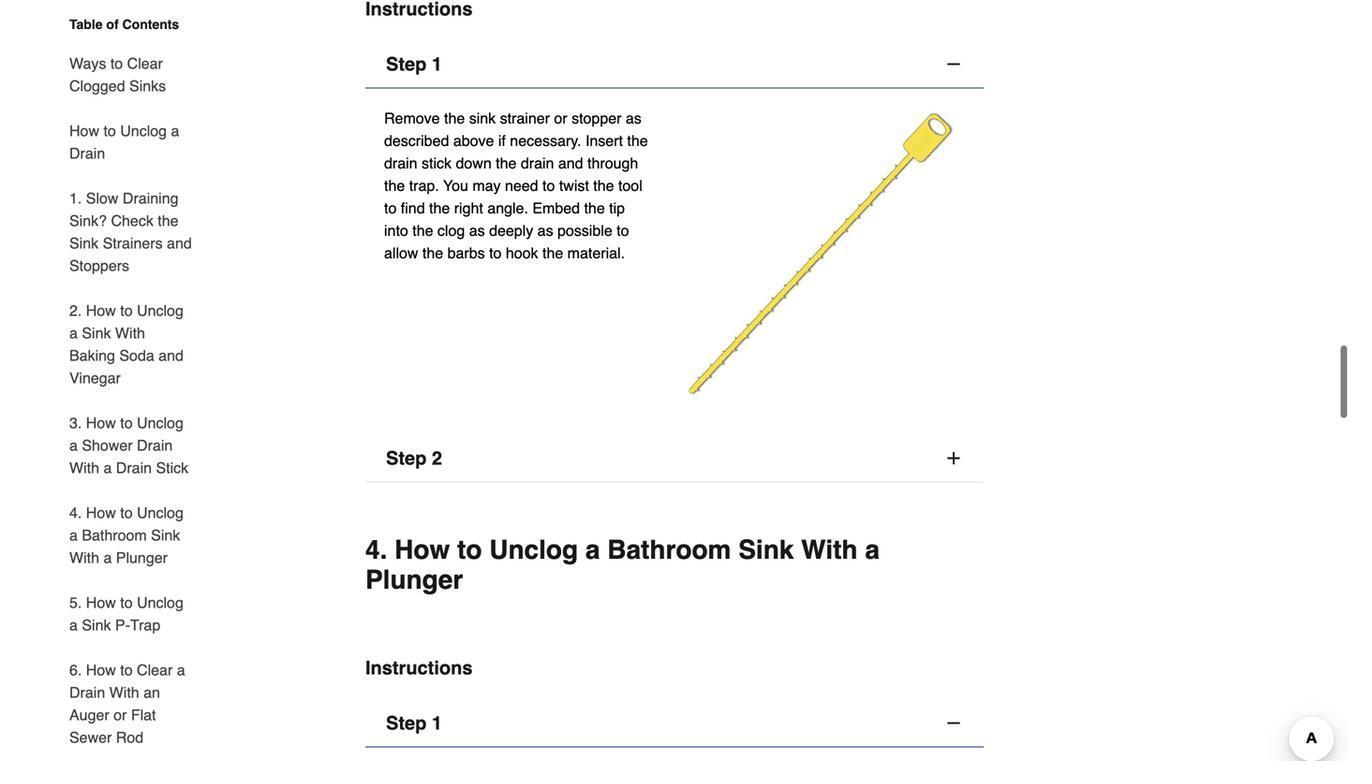 Task type: describe. For each thing, give the bounding box(es) containing it.
unclog for 4. how to unclog a bathroom sink with a plunger 'link'
[[137, 505, 184, 522]]

how down step 2 on the bottom of page
[[395, 536, 450, 566]]

clog
[[438, 222, 465, 240]]

the down through
[[593, 177, 614, 195]]

soda
[[119, 347, 154, 365]]

strainers
[[103, 235, 163, 252]]

a inside 6. how to clear a drain with an auger or flat sewer rod
[[177, 662, 185, 679]]

drain stick. image
[[675, 107, 965, 398]]

to inside 3. how to unclog a shower drain with a drain stick
[[120, 415, 133, 432]]

and inside 1. slow draining sink? check the sink strainers and stoppers
[[167, 235, 192, 252]]

1 step 1 button from the top
[[365, 41, 984, 89]]

baking
[[69, 347, 115, 365]]

auger
[[69, 707, 109, 724]]

4. inside 'link'
[[69, 505, 82, 522]]

rod
[[116, 730, 144, 747]]

3. how to unclog a shower drain with a drain stick link
[[69, 401, 195, 491]]

sewer
[[69, 730, 112, 747]]

plunger inside 'link'
[[116, 550, 168, 567]]

2.
[[69, 302, 82, 320]]

with inside 6. how to clear a drain with an auger or flat sewer rod
[[109, 685, 139, 702]]

sinks
[[129, 77, 166, 95]]

unclog for 5. how to unclog a sink p-trap link
[[137, 595, 184, 612]]

1 vertical spatial 4.
[[365, 536, 387, 566]]

2 step 1 button from the top
[[365, 701, 984, 748]]

clear inside ways to clear clogged sinks
[[127, 55, 163, 72]]

ways to clear clogged sinks
[[69, 55, 166, 95]]

sink inside 4. how to unclog a bathroom sink with a plunger 'link'
[[151, 527, 180, 544]]

minus image
[[945, 715, 963, 733]]

clear inside 6. how to clear a drain with an auger or flat sewer rod
[[137, 662, 173, 679]]

with inside 'link'
[[69, 550, 99, 567]]

material.
[[568, 245, 625, 262]]

slow
[[86, 190, 119, 207]]

into
[[384, 222, 408, 240]]

1 horizontal spatial plunger
[[365, 566, 463, 596]]

3. how to unclog a shower drain with a drain stick
[[69, 415, 188, 477]]

2
[[432, 448, 442, 470]]

how for 6. how to clear a drain with an auger or flat sewer rod link
[[86, 662, 116, 679]]

contents
[[122, 17, 179, 32]]

how for 3. how to unclog a shower drain with a drain stick link
[[86, 415, 116, 432]]

remove
[[384, 110, 440, 127]]

drain inside 6. how to clear a drain with an auger or flat sewer rod
[[69, 685, 105, 702]]

drain inside how to unclog a drain
[[69, 145, 105, 162]]

the down if
[[496, 155, 517, 172]]

unclog for 3. how to unclog a shower drain with a drain stick link
[[137, 415, 184, 432]]

or inside 6. how to clear a drain with an auger or flat sewer rod
[[114, 707, 127, 724]]

table
[[69, 17, 103, 32]]

draining
[[123, 190, 179, 207]]

to inside 6. how to clear a drain with an auger or flat sewer rod
[[120, 662, 133, 679]]

2. how to unclog a sink with baking soda and vinegar
[[69, 302, 184, 387]]

with inside 3. how to unclog a shower drain with a drain stick
[[69, 460, 99, 477]]

step 1 for minus image
[[386, 54, 442, 75]]

and inside remove the sink strainer or stopper as described above if necessary. insert the drain stick down the drain and through the trap. you may need to twist the tool to find the right angle. embed the tip into the clog as deeply as possible to allow the barbs to hook the material.
[[558, 155, 583, 172]]

sink inside 2. how to unclog a sink with baking soda and vinegar
[[82, 325, 111, 342]]

the left sink
[[444, 110, 465, 127]]

stick
[[156, 460, 188, 477]]

table of contents
[[69, 17, 179, 32]]

step for minus icon
[[386, 713, 427, 735]]

1 horizontal spatial bathroom
[[607, 536, 731, 566]]

remove the sink strainer or stopper as described above if necessary. insert the drain stick down the drain and through the trap. you may need to twist the tool to find the right angle. embed the tip into the clog as deeply as possible to allow the barbs to hook the material.
[[384, 110, 648, 262]]

4. how to unclog a bathroom sink with a plunger inside 'link'
[[69, 505, 184, 567]]

or inside remove the sink strainer or stopper as described above if necessary. insert the drain stick down the drain and through the trap. you may need to twist the tool to find the right angle. embed the tip into the clog as deeply as possible to allow the barbs to hook the material.
[[554, 110, 568, 127]]

right
[[454, 200, 483, 217]]

with inside 2. how to unclog a sink with baking soda and vinegar
[[115, 325, 145, 342]]

stoppers
[[69, 257, 129, 275]]

1 for minus image
[[432, 54, 442, 75]]

5.
[[69, 595, 82, 612]]

trap.
[[409, 177, 439, 195]]

tool
[[618, 177, 643, 195]]

above
[[453, 132, 494, 150]]

the up find
[[384, 177, 405, 195]]

the down find
[[413, 222, 433, 240]]

tip
[[609, 200, 625, 217]]

may
[[473, 177, 501, 195]]

5. how to unclog a sink p-trap
[[69, 595, 184, 634]]

strainer
[[500, 110, 550, 127]]

how inside how to unclog a drain
[[69, 122, 99, 140]]

1. slow draining sink? check the sink strainers and stoppers link
[[69, 176, 195, 289]]

of
[[106, 17, 119, 32]]

how for 2. how to unclog a sink with baking soda and vinegar link
[[86, 302, 116, 320]]



Task type: locate. For each thing, give the bounding box(es) containing it.
how inside the "5. how to unclog a sink p-trap"
[[86, 595, 116, 612]]

hook
[[506, 245, 538, 262]]

and
[[558, 155, 583, 172], [167, 235, 192, 252], [159, 347, 184, 365]]

1 down instructions
[[432, 713, 442, 735]]

step 1
[[386, 54, 442, 75], [386, 713, 442, 735]]

step
[[386, 54, 427, 75], [386, 448, 427, 470], [386, 713, 427, 735]]

how for 5. how to unclog a sink p-trap link
[[86, 595, 116, 612]]

1 vertical spatial or
[[114, 707, 127, 724]]

unclog inside 3. how to unclog a shower drain with a drain stick
[[137, 415, 184, 432]]

step 1 button
[[365, 41, 984, 89], [365, 701, 984, 748]]

vinegar
[[69, 370, 121, 387]]

sink
[[469, 110, 496, 127]]

and up twist
[[558, 155, 583, 172]]

1 for minus icon
[[432, 713, 442, 735]]

as
[[626, 110, 642, 127], [469, 222, 485, 240], [538, 222, 553, 240]]

bathroom
[[82, 527, 147, 544], [607, 536, 731, 566]]

0 vertical spatial step 1
[[386, 54, 442, 75]]

1 vertical spatial 1
[[432, 713, 442, 735]]

unclog inside the "5. how to unclog a sink p-trap"
[[137, 595, 184, 612]]

the down clog
[[423, 245, 443, 262]]

sink inside 1. slow draining sink? check the sink strainers and stoppers
[[69, 235, 99, 252]]

2 step 1 from the top
[[386, 713, 442, 735]]

ways
[[69, 55, 106, 72]]

1 step from the top
[[386, 54, 427, 75]]

need
[[505, 177, 538, 195]]

0 vertical spatial clear
[[127, 55, 163, 72]]

0 horizontal spatial or
[[114, 707, 127, 724]]

unclog
[[120, 122, 167, 140], [137, 302, 184, 320], [137, 415, 184, 432], [137, 505, 184, 522], [489, 536, 578, 566], [137, 595, 184, 612]]

the
[[444, 110, 465, 127], [627, 132, 648, 150], [496, 155, 517, 172], [384, 177, 405, 195], [593, 177, 614, 195], [429, 200, 450, 217], [584, 200, 605, 217], [158, 212, 179, 230], [413, 222, 433, 240], [423, 245, 443, 262], [543, 245, 563, 262]]

2 vertical spatial and
[[159, 347, 184, 365]]

0 horizontal spatial 4.
[[69, 505, 82, 522]]

0 vertical spatial 4.
[[69, 505, 82, 522]]

1
[[432, 54, 442, 75], [432, 713, 442, 735]]

how inside 2. how to unclog a sink with baking soda and vinegar
[[86, 302, 116, 320]]

sink inside the "5. how to unclog a sink p-trap"
[[82, 617, 111, 634]]

trap
[[130, 617, 160, 634]]

1 up remove
[[432, 54, 442, 75]]

step 2 button
[[365, 435, 984, 483]]

with
[[115, 325, 145, 342], [69, 460, 99, 477], [801, 536, 858, 566], [69, 550, 99, 567], [109, 685, 139, 702]]

an
[[143, 685, 160, 702]]

clear up an
[[137, 662, 173, 679]]

embed
[[533, 200, 580, 217]]

unclog inside 'link'
[[137, 505, 184, 522]]

clear up sinks
[[127, 55, 163, 72]]

unclog inside how to unclog a drain
[[120, 122, 167, 140]]

unclog inside 2. how to unclog a sink with baking soda and vinegar
[[137, 302, 184, 320]]

6.
[[69, 662, 82, 679]]

how down "clogged"
[[69, 122, 99, 140]]

check
[[111, 212, 154, 230]]

how for 4. how to unclog a bathroom sink with a plunger 'link'
[[86, 505, 116, 522]]

deeply
[[489, 222, 533, 240]]

bathroom down the step 2 button
[[607, 536, 731, 566]]

the up clog
[[429, 200, 450, 217]]

step 1 down instructions
[[386, 713, 442, 735]]

and inside 2. how to unclog a sink with baking soda and vinegar
[[159, 347, 184, 365]]

1 vertical spatial clear
[[137, 662, 173, 679]]

minus image
[[945, 55, 963, 74]]

the right hook
[[543, 245, 563, 262]]

1 horizontal spatial or
[[554, 110, 568, 127]]

6. how to clear a drain with an auger or flat sewer rod link
[[69, 649, 195, 761]]

0 vertical spatial or
[[554, 110, 568, 127]]

drain up stick
[[137, 437, 173, 455]]

step 1 for minus icon
[[386, 713, 442, 735]]

plunger up 5. how to unclog a sink p-trap link
[[116, 550, 168, 567]]

or left flat
[[114, 707, 127, 724]]

drain down described
[[384, 155, 418, 172]]

possible
[[558, 222, 613, 240]]

through
[[588, 155, 638, 172]]

shower
[[82, 437, 133, 455]]

0 vertical spatial step
[[386, 54, 427, 75]]

step down instructions
[[386, 713, 427, 735]]

4. how to unclog a bathroom sink with a plunger link
[[69, 491, 195, 581]]

drain up 1.
[[69, 145, 105, 162]]

if
[[498, 132, 506, 150]]

0 horizontal spatial drain
[[384, 155, 418, 172]]

how inside 'link'
[[86, 505, 116, 522]]

to
[[110, 55, 123, 72], [104, 122, 116, 140], [543, 177, 555, 195], [384, 200, 397, 217], [617, 222, 629, 240], [489, 245, 502, 262], [120, 302, 133, 320], [120, 415, 133, 432], [120, 505, 133, 522], [457, 536, 482, 566], [120, 595, 133, 612], [120, 662, 133, 679]]

5. how to unclog a sink p-trap link
[[69, 581, 195, 649]]

step up remove
[[386, 54, 427, 75]]

ways to clear clogged sinks link
[[69, 41, 195, 109]]

step left 2
[[386, 448, 427, 470]]

or up necessary.
[[554, 110, 568, 127]]

you
[[443, 177, 468, 195]]

how up shower
[[86, 415, 116, 432]]

or
[[554, 110, 568, 127], [114, 707, 127, 724]]

the down draining
[[158, 212, 179, 230]]

3 step from the top
[[386, 713, 427, 735]]

the left tip
[[584, 200, 605, 217]]

1. slow draining sink? check the sink strainers and stoppers
[[69, 190, 192, 275]]

drain down necessary.
[[521, 155, 554, 172]]

as down embed
[[538, 222, 553, 240]]

bathroom up 5.
[[82, 527, 147, 544]]

a inside 2. how to unclog a sink with baking soda and vinegar
[[69, 325, 78, 342]]

insert
[[586, 132, 623, 150]]

4.
[[69, 505, 82, 522], [365, 536, 387, 566]]

table of contents element
[[54, 15, 195, 762]]

how
[[69, 122, 99, 140], [86, 302, 116, 320], [86, 415, 116, 432], [86, 505, 116, 522], [395, 536, 450, 566], [86, 595, 116, 612], [86, 662, 116, 679]]

4. how to unclog a bathroom sink with a plunger
[[69, 505, 184, 567], [365, 536, 880, 596]]

twist
[[559, 177, 589, 195]]

allow
[[384, 245, 418, 262]]

as down the right
[[469, 222, 485, 240]]

instructions
[[365, 658, 473, 679]]

barbs
[[448, 245, 485, 262]]

0 vertical spatial step 1 button
[[365, 41, 984, 89]]

sink?
[[69, 212, 107, 230]]

to inside 'link'
[[120, 505, 133, 522]]

3.
[[69, 415, 82, 432]]

find
[[401, 200, 425, 217]]

necessary.
[[510, 132, 581, 150]]

0 vertical spatial 1
[[432, 54, 442, 75]]

how inside 3. how to unclog a shower drain with a drain stick
[[86, 415, 116, 432]]

stopper
[[572, 110, 622, 127]]

2 vertical spatial step
[[386, 713, 427, 735]]

1 vertical spatial and
[[167, 235, 192, 252]]

the right insert
[[627, 132, 648, 150]]

flat
[[131, 707, 156, 724]]

plunger up instructions
[[365, 566, 463, 596]]

step inside button
[[386, 448, 427, 470]]

a
[[171, 122, 179, 140], [69, 325, 78, 342], [69, 437, 78, 455], [104, 460, 112, 477], [69, 527, 78, 544], [586, 536, 600, 566], [865, 536, 880, 566], [104, 550, 112, 567], [69, 617, 78, 634], [177, 662, 185, 679]]

1 horizontal spatial 4. how to unclog a bathroom sink with a plunger
[[365, 536, 880, 596]]

0 horizontal spatial bathroom
[[82, 527, 147, 544]]

stick
[[422, 155, 452, 172]]

clear
[[127, 55, 163, 72], [137, 662, 173, 679]]

1 1 from the top
[[432, 54, 442, 75]]

to inside ways to clear clogged sinks
[[110, 55, 123, 72]]

2 step from the top
[[386, 448, 427, 470]]

clogged
[[69, 77, 125, 95]]

2 1 from the top
[[432, 713, 442, 735]]

2. how to unclog a sink with baking soda and vinegar link
[[69, 289, 195, 401]]

drain
[[69, 145, 105, 162], [137, 437, 173, 455], [116, 460, 152, 477], [69, 685, 105, 702]]

drain up the auger
[[69, 685, 105, 702]]

the inside 1. slow draining sink? check the sink strainers and stoppers
[[158, 212, 179, 230]]

1 vertical spatial step 1 button
[[365, 701, 984, 748]]

0 horizontal spatial as
[[469, 222, 485, 240]]

step for minus image
[[386, 54, 427, 75]]

1 horizontal spatial drain
[[521, 155, 554, 172]]

as right stopper
[[626, 110, 642, 127]]

drain down shower
[[116, 460, 152, 477]]

1 vertical spatial step
[[386, 448, 427, 470]]

plus image
[[945, 449, 963, 468]]

to inside 2. how to unclog a sink with baking soda and vinegar
[[120, 302, 133, 320]]

how right 2. in the top of the page
[[86, 302, 116, 320]]

1.
[[69, 190, 82, 207]]

unclog for 2. how to unclog a sink with baking soda and vinegar link
[[137, 302, 184, 320]]

and right "soda"
[[159, 347, 184, 365]]

how right 5.
[[86, 595, 116, 612]]

how inside 6. how to clear a drain with an auger or flat sewer rod
[[86, 662, 116, 679]]

how to unclog a drain link
[[69, 109, 195, 176]]

p-
[[115, 617, 130, 634]]

1 horizontal spatial as
[[538, 222, 553, 240]]

1 vertical spatial step 1
[[386, 713, 442, 735]]

1 drain from the left
[[384, 155, 418, 172]]

how right "6."
[[86, 662, 116, 679]]

down
[[456, 155, 492, 172]]

1 horizontal spatial 4.
[[365, 536, 387, 566]]

drain
[[384, 155, 418, 172], [521, 155, 554, 172]]

step 2
[[386, 448, 442, 470]]

1 step 1 from the top
[[386, 54, 442, 75]]

0 horizontal spatial 4. how to unclog a bathroom sink with a plunger
[[69, 505, 184, 567]]

a inside how to unclog a drain
[[171, 122, 179, 140]]

to inside how to unclog a drain
[[104, 122, 116, 140]]

to inside the "5. how to unclog a sink p-trap"
[[120, 595, 133, 612]]

angle.
[[488, 200, 528, 217]]

0 horizontal spatial plunger
[[116, 550, 168, 567]]

sink
[[69, 235, 99, 252], [82, 325, 111, 342], [151, 527, 180, 544], [739, 536, 794, 566], [82, 617, 111, 634]]

described
[[384, 132, 449, 150]]

a inside the "5. how to unclog a sink p-trap"
[[69, 617, 78, 634]]

plunger
[[116, 550, 168, 567], [365, 566, 463, 596]]

bathroom inside 'link'
[[82, 527, 147, 544]]

0 vertical spatial and
[[558, 155, 583, 172]]

2 horizontal spatial as
[[626, 110, 642, 127]]

6. how to clear a drain with an auger or flat sewer rod
[[69, 662, 185, 747]]

and right strainers
[[167, 235, 192, 252]]

step 1 up remove
[[386, 54, 442, 75]]

how down shower
[[86, 505, 116, 522]]

how to unclog a drain
[[69, 122, 179, 162]]

2 drain from the left
[[521, 155, 554, 172]]



Task type: vqa. For each thing, say whether or not it's contained in the screenshot.
FLAT
yes



